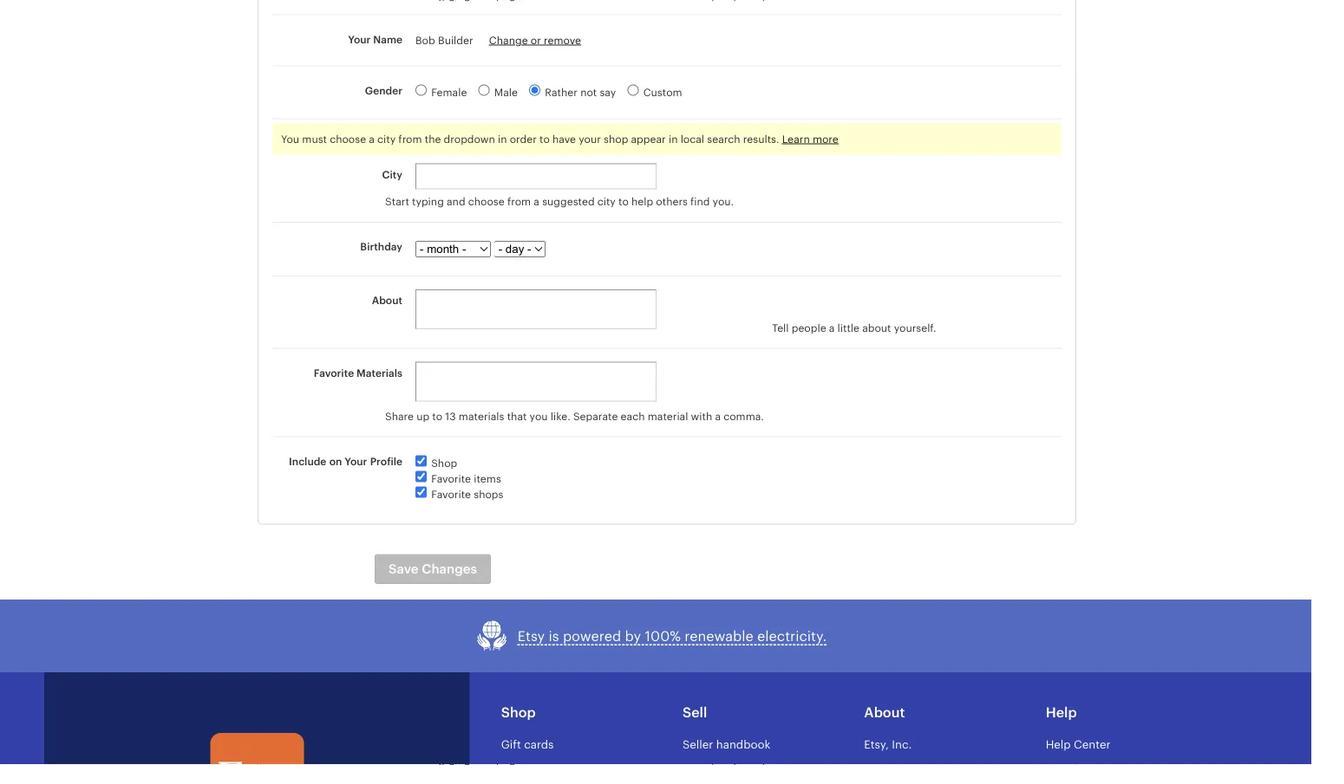 Task type: vqa. For each thing, say whether or not it's contained in the screenshot.


Task type: locate. For each thing, give the bounding box(es) containing it.
0 horizontal spatial in
[[498, 133, 507, 145]]

1 vertical spatial favorite
[[431, 473, 471, 485]]

help center link
[[1046, 739, 1111, 752]]

yourself.
[[894, 322, 936, 334]]

dropdown
[[444, 133, 495, 145]]

1 vertical spatial help
[[1046, 739, 1071, 752]]

to left help
[[618, 196, 629, 208]]

have
[[552, 133, 576, 145]]

0 vertical spatial about
[[372, 295, 402, 307]]

1 horizontal spatial in
[[669, 133, 678, 145]]

favorite left materials
[[314, 367, 354, 379]]

0 horizontal spatial from
[[398, 133, 422, 145]]

13
[[445, 411, 456, 422]]

your name group
[[272, 15, 1062, 66]]

in left local
[[669, 133, 678, 145]]

about
[[372, 295, 402, 307], [864, 705, 905, 721]]

with
[[691, 411, 712, 422]]

help
[[1046, 705, 1077, 721], [1046, 739, 1071, 752]]

choose right and at top left
[[468, 196, 505, 208]]

choose
[[330, 133, 366, 145], [468, 196, 505, 208]]

About text field
[[415, 290, 657, 330]]

1 vertical spatial city
[[597, 196, 616, 208]]

suggested
[[542, 196, 595, 208]]

from down city text field
[[507, 196, 531, 208]]

include on your profile
[[289, 456, 402, 467]]

about up etsy, inc.
[[864, 705, 905, 721]]

a down city text field
[[534, 196, 539, 208]]

to left 13
[[432, 411, 443, 422]]

city left help
[[597, 196, 616, 208]]

0 vertical spatial favorite
[[314, 367, 354, 379]]

gender
[[365, 85, 402, 96]]

share
[[385, 411, 414, 422]]

0 vertical spatial choose
[[330, 133, 366, 145]]

favorite down favorite items
[[431, 489, 471, 500]]

about down birthday
[[372, 295, 402, 307]]

1 vertical spatial choose
[[468, 196, 505, 208]]

Favorite items checkbox
[[415, 471, 427, 483]]

you must choose a city from the dropdown in order to have your shop appear in local search results. learn more
[[281, 133, 839, 145]]

a right with
[[715, 411, 721, 422]]

etsy is powered by 100% renewable electricity. button
[[476, 621, 827, 652]]

choose right must
[[330, 133, 366, 145]]

seller
[[683, 739, 713, 752]]

0 horizontal spatial about
[[372, 295, 402, 307]]

find
[[691, 196, 710, 208]]

help up help center link
[[1046, 705, 1077, 721]]

a left little
[[829, 322, 835, 334]]

that
[[507, 411, 527, 422]]

up
[[417, 411, 430, 422]]

2 help from the top
[[1046, 739, 1071, 752]]

1 vertical spatial about
[[864, 705, 905, 721]]

local
[[681, 133, 704, 145]]

birthday group
[[272, 223, 1062, 263]]

favorite for favorite materials
[[314, 367, 354, 379]]

favorite up favorite shops
[[431, 473, 471, 485]]

1 horizontal spatial to
[[539, 133, 550, 145]]

female
[[431, 86, 467, 98]]

1 vertical spatial shop
[[501, 705, 536, 721]]

1 horizontal spatial about
[[864, 705, 905, 721]]

0 vertical spatial help
[[1046, 705, 1077, 721]]

1 vertical spatial to
[[618, 196, 629, 208]]

items
[[474, 473, 501, 485]]

help for help
[[1046, 705, 1077, 721]]

None submit
[[375, 555, 491, 585]]

in
[[498, 133, 507, 145], [669, 133, 678, 145]]

materials
[[357, 367, 402, 379]]

1 in from the left
[[498, 133, 507, 145]]

and
[[447, 196, 465, 208]]

1 help from the top
[[1046, 705, 1077, 721]]

shops
[[474, 489, 503, 500]]

0 vertical spatial shop
[[431, 457, 457, 469]]

to left 'have'
[[539, 133, 550, 145]]

2 horizontal spatial to
[[618, 196, 629, 208]]

0 vertical spatial from
[[398, 133, 422, 145]]

you.
[[713, 196, 734, 208]]

Favorite Materials text field
[[415, 362, 657, 402]]

city
[[382, 169, 402, 181]]

seller handbook link
[[683, 739, 771, 752]]

typing
[[412, 196, 444, 208]]

shop
[[431, 457, 457, 469], [501, 705, 536, 721]]

in left order
[[498, 133, 507, 145]]

sell
[[683, 705, 707, 721]]

people
[[792, 322, 826, 334]]

shop
[[604, 133, 628, 145]]

male
[[494, 86, 518, 98]]

include on
[[289, 456, 342, 467]]

comma.
[[724, 411, 764, 422]]

0 vertical spatial city
[[377, 133, 396, 145]]

each
[[621, 411, 645, 422]]

from left "the"
[[398, 133, 422, 145]]

city
[[377, 133, 396, 145], [597, 196, 616, 208]]

you
[[281, 133, 299, 145]]

1 horizontal spatial from
[[507, 196, 531, 208]]

help left 'center'
[[1046, 739, 1071, 752]]

Favorite shops checkbox
[[415, 487, 427, 498]]

2 in from the left
[[669, 133, 678, 145]]

shop up gift
[[501, 705, 536, 721]]

0 horizontal spatial to
[[432, 411, 443, 422]]

0 horizontal spatial choose
[[330, 133, 366, 145]]

1 vertical spatial from
[[507, 196, 531, 208]]

powered
[[563, 629, 621, 644]]

1 horizontal spatial city
[[597, 196, 616, 208]]

city up city
[[377, 133, 396, 145]]

favorite shops
[[431, 489, 503, 500]]

from
[[398, 133, 422, 145], [507, 196, 531, 208]]

to
[[539, 133, 550, 145], [618, 196, 629, 208], [432, 411, 443, 422]]

custom
[[643, 86, 682, 98]]

gender group
[[272, 67, 1062, 119]]

shop right shop checkbox
[[431, 457, 457, 469]]

separate
[[573, 411, 618, 422]]

favorite
[[314, 367, 354, 379], [431, 473, 471, 485], [431, 489, 471, 500]]

must
[[302, 133, 327, 145]]

Male radio
[[478, 85, 490, 96]]

gift
[[501, 739, 521, 752]]

2 vertical spatial favorite
[[431, 489, 471, 500]]

share up to 13 materials that you like. separate each material with a comma.
[[385, 411, 764, 422]]

gift cards
[[501, 739, 554, 752]]

0 horizontal spatial shop
[[431, 457, 457, 469]]

help center
[[1046, 739, 1111, 752]]

or
[[531, 34, 541, 46]]

a
[[369, 133, 375, 145], [534, 196, 539, 208], [829, 322, 835, 334], [715, 411, 721, 422]]

material
[[648, 411, 688, 422]]



Task type: describe. For each thing, give the bounding box(es) containing it.
help
[[631, 196, 653, 208]]

by
[[625, 629, 641, 644]]

help for help center
[[1046, 739, 1071, 752]]

etsy, inc.
[[864, 739, 912, 752]]

like.
[[551, 411, 570, 422]]

seller handbook
[[683, 739, 771, 752]]

favorite items
[[431, 473, 501, 485]]

City text field
[[415, 164, 657, 190]]

favorite materials
[[314, 367, 402, 379]]

Female radio
[[415, 85, 427, 96]]

your name
[[348, 34, 402, 45]]

materials
[[459, 411, 504, 422]]

rather
[[545, 86, 578, 98]]

start typing and choose from a suggested city to help others find you.
[[385, 196, 734, 208]]

2 vertical spatial to
[[432, 411, 443, 422]]

tell
[[772, 322, 789, 334]]

order
[[510, 133, 537, 145]]

Custom radio
[[628, 85, 639, 96]]

inc.
[[892, 739, 912, 752]]

etsy,
[[864, 739, 889, 752]]

your
[[348, 34, 371, 45]]

gift cards link
[[501, 739, 554, 752]]

name
[[373, 34, 402, 45]]

not
[[580, 86, 597, 98]]

renewable
[[685, 629, 754, 644]]

bob builder
[[415, 34, 476, 46]]

cards
[[524, 739, 554, 752]]

change or remove link
[[489, 34, 581, 46]]

include on your profile group
[[272, 438, 1062, 516]]

center
[[1074, 739, 1111, 752]]

learn
[[782, 133, 810, 145]]

0 vertical spatial to
[[539, 133, 550, 145]]

Shop checkbox
[[415, 456, 427, 467]]

appear
[[631, 133, 666, 145]]

rather not say
[[545, 86, 616, 98]]

more
[[813, 133, 839, 145]]

say
[[600, 86, 616, 98]]

your
[[579, 133, 601, 145]]

1 horizontal spatial choose
[[468, 196, 505, 208]]

change or remove
[[489, 34, 581, 46]]

remove
[[544, 34, 581, 46]]

Rather not say radio
[[529, 85, 541, 96]]

favorite for favorite items
[[431, 473, 471, 485]]

about
[[862, 322, 891, 334]]

0 horizontal spatial city
[[377, 133, 396, 145]]

handbook
[[716, 739, 771, 752]]

little
[[838, 322, 860, 334]]

100%
[[645, 629, 681, 644]]

learn more link
[[782, 133, 839, 145]]

is
[[549, 629, 559, 644]]

electricity.
[[757, 629, 827, 644]]

etsy is powered by 100% renewable electricity.
[[518, 629, 827, 644]]

etsy
[[518, 629, 545, 644]]

the
[[425, 133, 441, 145]]

results.
[[743, 133, 779, 145]]

1 horizontal spatial shop
[[501, 705, 536, 721]]

shop inside "include on your profile" group
[[431, 457, 457, 469]]

etsy, inc. link
[[864, 739, 912, 752]]

change
[[489, 34, 528, 46]]

birthday
[[360, 241, 402, 253]]

tell people a little about yourself.
[[772, 322, 936, 334]]

you
[[530, 411, 548, 422]]

a down gender
[[369, 133, 375, 145]]

others
[[656, 196, 688, 208]]

search
[[707, 133, 740, 145]]

start
[[385, 196, 409, 208]]

favorite for favorite shops
[[431, 489, 471, 500]]

your profile
[[345, 456, 402, 467]]



